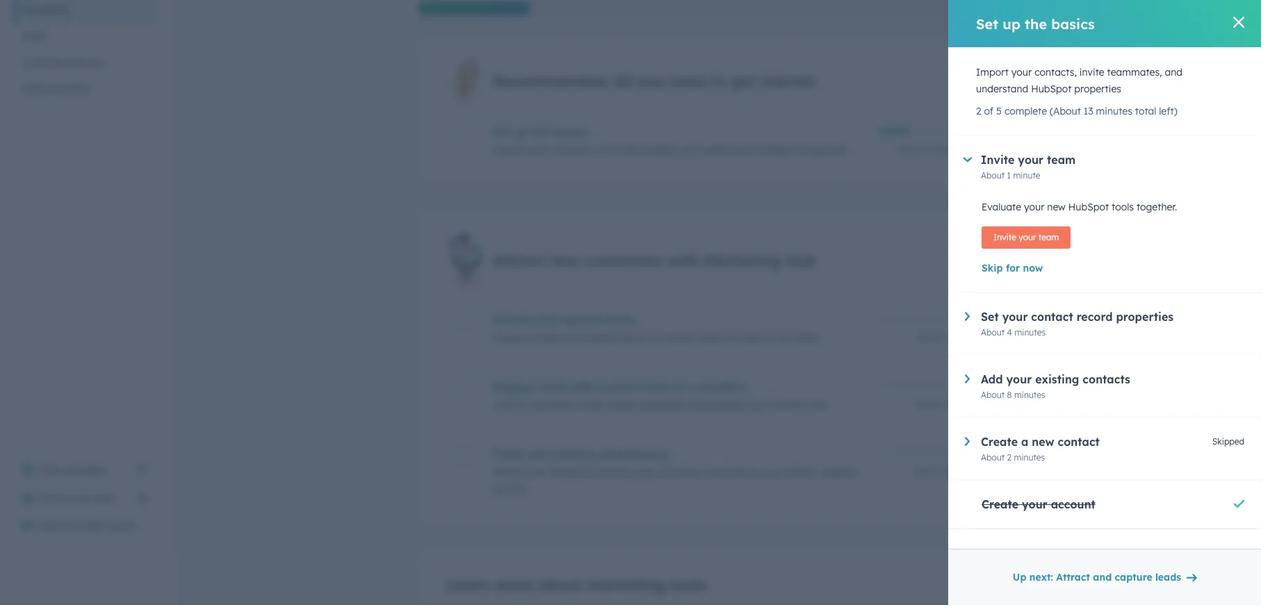 Task type: locate. For each thing, give the bounding box(es) containing it.
customers up engage
[[689, 381, 746, 394]]

0 horizontal spatial more
[[495, 576, 534, 595]]

together.
[[1137, 201, 1177, 213]]

set up the basics button
[[493, 125, 869, 139]]

invite your team
[[993, 232, 1059, 243], [39, 492, 115, 505]]

0 vertical spatial team
[[1047, 153, 1076, 167]]

contacts, inside set up the basics import your contacts, invite teammates, and understand hubspot properties
[[551, 144, 593, 157]]

basics inside set up the basics import your contacts, invite teammates, and understand hubspot properties
[[553, 125, 588, 139]]

add your existing contacts about 8 minutes
[[981, 373, 1130, 400]]

attract inside the attract and capture leads create professional-looking forms to convert website visitors into leads
[[493, 313, 531, 327]]

teammates, up total
[[1107, 66, 1162, 79]]

properties inside set up the basics import your contacts, invite teammates, and understand hubspot properties
[[800, 144, 847, 157]]

1 vertical spatial attract
[[493, 313, 531, 327]]

for
[[1006, 262, 1020, 275]]

activity
[[493, 483, 527, 496]]

1 horizontal spatial marketing
[[704, 251, 780, 271]]

1 vertical spatial caret image
[[965, 375, 970, 384]]

tools left together.
[[1112, 201, 1134, 213]]

create down 'about 22 minutes'
[[982, 498, 1019, 512]]

caret image for create
[[965, 437, 970, 446]]

0 vertical spatial caret image
[[963, 157, 972, 162]]

sales
[[22, 30, 46, 42]]

0 horizontal spatial basics
[[553, 125, 588, 139]]

and down set up the basics button
[[681, 144, 699, 157]]

tools
[[1112, 201, 1134, 213], [670, 576, 706, 595]]

about up 'about 22 minutes'
[[981, 453, 1005, 463]]

4 right about 7 minutes
[[1007, 327, 1012, 338]]

attract
[[493, 251, 545, 271], [493, 313, 531, 327], [1056, 571, 1090, 584]]

caret image down left
[[963, 157, 972, 162]]

close image
[[1233, 17, 1244, 28]]

to right 'them'
[[674, 381, 685, 394]]

basics up import your contacts, invite teammates, and understand hubspot properties
[[1051, 15, 1095, 32]]

about inside track and analyze performance install your hubspot tracking code, and learn more about your visitors' website activity
[[731, 467, 758, 479]]

team down (about
[[1047, 153, 1076, 167]]

understand up 5
[[976, 83, 1028, 95]]

0 vertical spatial customers
[[585, 251, 662, 271]]

13 inside set up the basics dialog
[[1084, 105, 1093, 117]]

(cms)
[[62, 83, 89, 95]]

about inside create a new contact about 2 minutes
[[981, 453, 1005, 463]]

1 vertical spatial more
[[495, 576, 534, 595]]

engage
[[710, 399, 745, 412]]

understand inside import your contacts, invite teammates, and understand hubspot properties
[[976, 83, 1028, 95]]

2 left of
[[976, 105, 981, 117]]

minutes right 8
[[1014, 390, 1045, 400]]

contact right 'a'
[[1058, 435, 1100, 449]]

1 vertical spatial the
[[532, 125, 549, 139]]

about 13 minutes left
[[899, 144, 982, 154]]

with
[[667, 251, 699, 271]]

1 horizontal spatial invite your team
[[993, 232, 1059, 243]]

website
[[22, 83, 59, 95]]

1 vertical spatial tools
[[670, 576, 706, 595]]

4 inside set your contact record properties about 4 minutes
[[1007, 327, 1012, 338]]

more right the "learn"
[[704, 467, 728, 479]]

about left marketing on the bottom of the page
[[538, 576, 583, 595]]

caret image up about 7 minutes
[[965, 312, 970, 321]]

set for set up the basics
[[976, 15, 998, 32]]

to
[[711, 72, 726, 91], [651, 332, 660, 344], [674, 381, 685, 394]]

track
[[493, 448, 524, 462]]

4
[[1007, 327, 1012, 338], [943, 399, 948, 410]]

about left 1
[[981, 170, 1005, 181]]

1 vertical spatial invite your team
[[39, 492, 115, 505]]

new inside create a new contact about 2 minutes
[[1032, 435, 1054, 449]]

0 vertical spatial marketing
[[22, 3, 69, 16]]

code,
[[631, 467, 656, 479]]

caret image left add
[[965, 375, 970, 384]]

leads
[[606, 313, 635, 327], [794, 332, 818, 344], [538, 381, 568, 394], [1155, 571, 1181, 584]]

website right visitors'
[[822, 467, 857, 479]]

caret image for add
[[965, 375, 970, 384]]

1 vertical spatial up
[[514, 125, 528, 139]]

teammates, inside set up the basics import your contacts, invite teammates, and understand hubspot properties
[[624, 144, 679, 157]]

0 horizontal spatial import
[[493, 144, 525, 157]]

1 vertical spatial properties
[[800, 144, 847, 157]]

1 horizontal spatial more
[[704, 467, 728, 479]]

0 vertical spatial 0%
[[970, 314, 982, 324]]

invite up 1
[[981, 153, 1015, 167]]

email
[[608, 399, 633, 412]]

caret image up 'about 22 minutes'
[[965, 437, 970, 446]]

1 vertical spatial 4
[[943, 399, 948, 410]]

marketing left hub on the top right
[[704, 251, 780, 271]]

1 horizontal spatial about
[[731, 467, 758, 479]]

up inside dialog
[[1003, 15, 1021, 32]]

team up the 'now'
[[1039, 232, 1059, 243]]

0 horizontal spatial capture
[[559, 313, 603, 327]]

0 vertical spatial new
[[1047, 201, 1066, 213]]

13 left left
[[925, 144, 933, 154]]

and up left)
[[1165, 66, 1183, 79]]

1 horizontal spatial 4
[[1007, 327, 1012, 338]]

0% up about 7 minutes
[[970, 314, 982, 324]]

1 0% from the top
[[970, 314, 982, 324]]

the down recommended:
[[532, 125, 549, 139]]

tools right marketing on the bottom of the page
[[670, 576, 706, 595]]

2 vertical spatial contact
[[1058, 435, 1100, 449]]

1 horizontal spatial capture
[[1115, 571, 1152, 584]]

0 vertical spatial understand
[[976, 83, 1028, 95]]

1 horizontal spatial convert
[[663, 332, 698, 344]]

1 vertical spatial caret image
[[965, 437, 970, 446]]

0 horizontal spatial invite
[[596, 144, 621, 157]]

start overview demo
[[39, 520, 135, 533]]

website left visitors
[[700, 332, 735, 344]]

invite your team inside button
[[39, 492, 115, 505]]

and up professional-
[[535, 313, 556, 327]]

1 vertical spatial capture
[[1115, 571, 1152, 584]]

plan
[[87, 464, 107, 477]]

campaigns
[[636, 399, 687, 412]]

import inside import your contacts, invite teammates, and understand hubspot properties
[[976, 66, 1009, 79]]

invite your team inside set up the basics dialog
[[993, 232, 1059, 243]]

0 vertical spatial set
[[976, 15, 998, 32]]

0 vertical spatial attract
[[493, 251, 545, 271]]

0 vertical spatial about
[[731, 467, 758, 479]]

complete
[[1005, 105, 1047, 117]]

1 horizontal spatial 13
[[1084, 105, 1093, 117]]

8
[[1007, 390, 1012, 400]]

1 caret image from the top
[[965, 312, 970, 321]]

minutes right 22
[[951, 467, 982, 477]]

understand down set up the basics button
[[702, 144, 754, 157]]

4 left 8
[[943, 399, 948, 410]]

1 horizontal spatial to
[[674, 381, 685, 394]]

1 horizontal spatial up
[[1003, 15, 1021, 32]]

attract new customers with marketing hub
[[493, 251, 816, 271]]

0 vertical spatial the
[[1025, 15, 1047, 32]]

basics inside dialog
[[1051, 15, 1095, 32]]

0 horizontal spatial the
[[532, 125, 549, 139]]

40%
[[965, 126, 982, 136]]

attract and capture leads create professional-looking forms to convert website visitors into leads
[[493, 313, 818, 344]]

the right 20%
[[1025, 15, 1047, 32]]

2
[[976, 105, 981, 117], [1007, 453, 1012, 463]]

customer
[[22, 56, 67, 69]]

2 caret image from the top
[[965, 375, 970, 384]]

1 vertical spatial teammates,
[[624, 144, 679, 157]]

set inside set your contact record properties about 4 minutes
[[981, 310, 999, 324]]

tools inside set up the basics dialog
[[1112, 201, 1134, 213]]

0 vertical spatial 4
[[1007, 327, 1012, 338]]

minutes inside set your contact record properties about 4 minutes
[[1015, 327, 1046, 338]]

13 right (about
[[1084, 105, 1093, 117]]

0 horizontal spatial tools
[[670, 576, 706, 595]]

invite your team button
[[14, 485, 156, 512]]

website
[[700, 332, 735, 344], [822, 467, 857, 479]]

1 vertical spatial 0%
[[970, 381, 982, 392]]

team inside button
[[92, 492, 115, 505]]

customer service button
[[14, 49, 156, 76]]

0 vertical spatial contacts,
[[1035, 66, 1077, 79]]

convert up email on the bottom of page
[[596, 381, 639, 394]]

minutes left left
[[936, 144, 967, 154]]

contact
[[1031, 310, 1073, 324], [771, 399, 806, 412], [1058, 435, 1100, 449]]

0% for track and analyze performance
[[970, 449, 982, 459]]

performance
[[599, 448, 671, 462]]

your marketing tools progress progress bar
[[419, 1, 530, 15]]

0 vertical spatial 2
[[976, 105, 981, 117]]

create inside engage leads and convert them to customers create conversion-ready email campaigns and engage your contact lists
[[493, 399, 523, 412]]

0 horizontal spatial about
[[538, 576, 583, 595]]

minutes left total
[[1096, 105, 1132, 117]]

your inside set up the basics import your contacts, invite teammates, and understand hubspot properties
[[528, 144, 548, 157]]

new
[[1047, 201, 1066, 213], [550, 251, 580, 271], [1032, 435, 1054, 449]]

a
[[1021, 435, 1029, 449]]

2 vertical spatial attract
[[1056, 571, 1090, 584]]

set up the basics dialog
[[948, 0, 1261, 606]]

and inside set up the basics import your contacts, invite teammates, and understand hubspot properties
[[681, 144, 699, 157]]

the inside set up the basics import your contacts, invite teammates, and understand hubspot properties
[[532, 125, 549, 139]]

1 horizontal spatial invite
[[1080, 66, 1104, 79]]

link opens in a new window image
[[138, 465, 147, 476]]

invite down evaluate
[[993, 232, 1016, 243]]

0 vertical spatial capture
[[559, 313, 603, 327]]

2 vertical spatial invite
[[39, 492, 66, 505]]

invite
[[1080, 66, 1104, 79], [596, 144, 621, 157]]

0 vertical spatial convert
[[663, 332, 698, 344]]

contacts,
[[1035, 66, 1077, 79], [551, 144, 593, 157]]

up for set up the basics
[[1003, 15, 1021, 32]]

0% for attract and capture leads
[[970, 314, 982, 324]]

1 horizontal spatial customers
[[689, 381, 746, 394]]

teammates, down set up the basics button
[[624, 144, 679, 157]]

marketing
[[22, 3, 69, 16], [704, 251, 780, 271]]

0 horizontal spatial to
[[651, 332, 660, 344]]

to left the get
[[711, 72, 726, 91]]

1 vertical spatial about
[[538, 576, 583, 595]]

about right the "learn"
[[731, 467, 758, 479]]

2 vertical spatial properties
[[1116, 310, 1174, 324]]

get
[[731, 72, 756, 91]]

0 vertical spatial teammates,
[[1107, 66, 1162, 79]]

marketing
[[587, 576, 665, 595]]

0 horizontal spatial 13
[[925, 144, 933, 154]]

minutes up existing
[[1015, 327, 1046, 338]]

track and analyze performance button
[[493, 448, 869, 462]]

customers left with
[[585, 251, 662, 271]]

contact left "record"
[[1031, 310, 1073, 324]]

0% up 'about 22 minutes'
[[970, 449, 982, 459]]

1 vertical spatial convert
[[596, 381, 639, 394]]

create inside create a new contact about 2 minutes
[[981, 435, 1018, 449]]

0% up about 4 minutes
[[970, 381, 982, 392]]

0 vertical spatial contact
[[1031, 310, 1073, 324]]

convert
[[663, 332, 698, 344], [596, 381, 639, 394]]

set for set your contact record properties about 4 minutes
[[981, 310, 999, 324]]

about down add
[[981, 390, 1005, 400]]

0 vertical spatial 13
[[1084, 105, 1093, 117]]

0 vertical spatial import
[[976, 66, 1009, 79]]

1 horizontal spatial contacts,
[[1035, 66, 1077, 79]]

create inside the attract and capture leads create professional-looking forms to convert website visitors into leads
[[493, 332, 523, 344]]

up for set up the basics import your contacts, invite teammates, and understand hubspot properties
[[514, 125, 528, 139]]

0 vertical spatial up
[[1003, 15, 1021, 32]]

attract for attract new customers with marketing hub
[[493, 251, 545, 271]]

1 vertical spatial import
[[493, 144, 525, 157]]

1 vertical spatial team
[[1039, 232, 1059, 243]]

2 0% from the top
[[970, 381, 982, 392]]

skip for now
[[982, 262, 1043, 275]]

left)
[[1159, 105, 1178, 117]]

set up the basics
[[976, 15, 1095, 32]]

recommended: all you need to get started
[[493, 72, 815, 91]]

up inside set up the basics import your contacts, invite teammates, and understand hubspot properties
[[514, 125, 528, 139]]

website inside track and analyze performance install your hubspot tracking code, and learn more about your visitors' website activity
[[822, 467, 857, 479]]

set inside set up the basics import your contacts, invite teammates, and understand hubspot properties
[[493, 125, 510, 139]]

caret image
[[963, 157, 972, 162], [965, 437, 970, 446]]

1 horizontal spatial teammates,
[[1107, 66, 1162, 79]]

minutes down 'a'
[[1014, 453, 1045, 463]]

more right learn
[[495, 576, 534, 595]]

2 inside create a new contact about 2 minutes
[[1007, 453, 1012, 463]]

create left 'a'
[[981, 435, 1018, 449]]

attract for attract and capture leads create professional-looking forms to convert website visitors into leads
[[493, 313, 531, 327]]

about
[[731, 467, 758, 479], [538, 576, 583, 595]]

existing
[[1035, 373, 1079, 387]]

minutes inside create a new contact about 2 minutes
[[1014, 453, 1045, 463]]

2 vertical spatial set
[[981, 310, 999, 324]]

0 horizontal spatial understand
[[702, 144, 754, 157]]

caret image
[[965, 312, 970, 321], [965, 375, 970, 384]]

1 horizontal spatial basics
[[1051, 15, 1095, 32]]

invite
[[981, 153, 1015, 167], [993, 232, 1016, 243], [39, 492, 66, 505]]

1 vertical spatial contacts,
[[551, 144, 593, 157]]

0 vertical spatial tools
[[1112, 201, 1134, 213]]

invite your team up the 'now'
[[993, 232, 1059, 243]]

invite your team down view your plan
[[39, 492, 115, 505]]

0 vertical spatial website
[[700, 332, 735, 344]]

teammates,
[[1107, 66, 1162, 79], [624, 144, 679, 157]]

[object object] complete progress bar
[[878, 129, 910, 134]]

new for create
[[1032, 435, 1054, 449]]

to right forms
[[651, 332, 660, 344]]

minutes right 7
[[951, 332, 982, 342]]

about inside set your contact record properties about 4 minutes
[[981, 327, 1005, 338]]

0 vertical spatial more
[[704, 467, 728, 479]]

customers
[[585, 251, 662, 271], [689, 381, 746, 394]]

and
[[1165, 66, 1183, 79], [681, 144, 699, 157], [535, 313, 556, 327], [571, 381, 593, 394], [690, 399, 707, 412], [527, 448, 548, 462], [658, 467, 676, 479], [1093, 571, 1112, 584]]

0 vertical spatial invite your team
[[993, 232, 1059, 243]]

contact inside set your contact record properties about 4 minutes
[[1031, 310, 1073, 324]]

contact inside engage leads and convert them to customers create conversion-ready email campaigns and engage your contact lists
[[771, 399, 806, 412]]

1
[[1007, 170, 1011, 181]]

0% for engage leads and convert them to customers
[[970, 381, 982, 392]]

demo
[[108, 520, 135, 533]]

0 horizontal spatial contacts,
[[551, 144, 593, 157]]

and right next:
[[1093, 571, 1112, 584]]

team down 'plan'
[[92, 492, 115, 505]]

create left professional-
[[493, 332, 523, 344]]

import
[[976, 66, 1009, 79], [493, 144, 525, 157]]

basics down recommended:
[[553, 125, 588, 139]]

1 vertical spatial set
[[493, 125, 510, 139]]

0 vertical spatial basics
[[1051, 15, 1095, 32]]

more inside track and analyze performance install your hubspot tracking code, and learn more about your visitors' website activity
[[704, 467, 728, 479]]

0 vertical spatial invite
[[981, 153, 1015, 167]]

track and analyze performance install your hubspot tracking code, and learn more about your visitors' website activity
[[493, 448, 857, 496]]

ready
[[579, 399, 605, 412]]

the inside dialog
[[1025, 15, 1047, 32]]

now
[[1023, 262, 1043, 275]]

understand
[[976, 83, 1028, 95], [702, 144, 754, 157]]

contact left lists
[[771, 399, 806, 412]]

invite up the start
[[39, 492, 66, 505]]

1 vertical spatial to
[[651, 332, 660, 344]]

0 horizontal spatial website
[[700, 332, 735, 344]]

0 vertical spatial properties
[[1074, 83, 1121, 95]]

13
[[1084, 105, 1093, 117], [925, 144, 933, 154]]

1 horizontal spatial tools
[[1112, 201, 1134, 213]]

0 vertical spatial to
[[711, 72, 726, 91]]

1 vertical spatial website
[[822, 467, 857, 479]]

marketing up sales
[[22, 3, 69, 16]]

0 horizontal spatial convert
[[596, 381, 639, 394]]

1 vertical spatial contact
[[771, 399, 806, 412]]

visitors'
[[784, 467, 819, 479]]

about right 7
[[981, 327, 1005, 338]]

2 vertical spatial 0%
[[970, 449, 982, 459]]

import inside set up the basics import your contacts, invite teammates, and understand hubspot properties
[[493, 144, 525, 157]]

1 vertical spatial customers
[[689, 381, 746, 394]]

0 horizontal spatial up
[[514, 125, 528, 139]]

create down engage
[[493, 399, 523, 412]]

about 7 minutes
[[918, 332, 982, 342]]

create
[[493, 332, 523, 344], [493, 399, 523, 412], [981, 435, 1018, 449], [982, 498, 1019, 512]]

your inside engage leads and convert them to customers create conversion-ready email campaigns and engage your contact lists
[[748, 399, 768, 412]]

convert down attract and capture leads 'button'
[[663, 332, 698, 344]]

3 0% from the top
[[970, 449, 982, 459]]

1 horizontal spatial website
[[822, 467, 857, 479]]

0 horizontal spatial 2
[[976, 105, 981, 117]]

1 horizontal spatial understand
[[976, 83, 1028, 95]]

create your account
[[982, 498, 1096, 512]]

2 up create your account
[[1007, 453, 1012, 463]]

0%
[[970, 314, 982, 324], [970, 381, 982, 392], [970, 449, 982, 459]]

need
[[669, 72, 706, 91]]

1 horizontal spatial the
[[1025, 15, 1047, 32]]

0 horizontal spatial teammates,
[[624, 144, 679, 157]]

your inside invite your team about 1 minute
[[1018, 153, 1044, 167]]



Task type: describe. For each thing, give the bounding box(es) containing it.
about down [object object] complete progress bar
[[899, 144, 923, 154]]

capture inside "button"
[[1115, 571, 1152, 584]]

contacts
[[1083, 373, 1130, 387]]

2 of 5 complete (about 13 minutes total left)
[[976, 105, 1178, 117]]

to inside engage leads and convert them to customers create conversion-ready email campaigns and engage your contact lists
[[674, 381, 685, 394]]

about inside invite your team about 1 minute
[[981, 170, 1005, 181]]

attract and capture leads button
[[493, 313, 869, 327]]

team inside invite your team about 1 minute
[[1047, 153, 1076, 167]]

recommended:
[[493, 72, 609, 91]]

properties inside set your contact record properties about 4 minutes
[[1116, 310, 1174, 324]]

properties inside import your contacts, invite teammates, and understand hubspot properties
[[1074, 83, 1121, 95]]

learn more about marketing tools
[[447, 576, 706, 595]]

hubspot inside set up the basics import your contacts, invite teammates, and understand hubspot properties
[[757, 144, 797, 157]]

marketing inside button
[[22, 3, 69, 16]]

and down engage leads and convert them to customers button
[[690, 399, 707, 412]]

website (cms) button
[[14, 76, 156, 102]]

all
[[613, 72, 632, 91]]

caret image for invite
[[963, 157, 972, 162]]

up
[[1013, 571, 1027, 584]]

customer service
[[22, 56, 103, 69]]

your inside the add your existing contacts about 8 minutes
[[1006, 373, 1032, 387]]

about left 7
[[918, 332, 942, 342]]

contact inside create a new contact about 2 minutes
[[1058, 435, 1100, 449]]

import your contacts, invite teammates, and understand hubspot properties
[[976, 66, 1183, 95]]

learn
[[679, 467, 702, 479]]

understand inside set up the basics import your contacts, invite teammates, and understand hubspot properties
[[702, 144, 754, 157]]

0 horizontal spatial 4
[[943, 399, 948, 410]]

minutes down add
[[951, 399, 982, 410]]

invite inside import your contacts, invite teammates, and understand hubspot properties
[[1080, 66, 1104, 79]]

you
[[637, 72, 665, 91]]

forms
[[621, 332, 648, 344]]

1 vertical spatial new
[[550, 251, 580, 271]]

about inside the add your existing contacts about 8 minutes
[[981, 390, 1005, 400]]

website (cms)
[[22, 83, 89, 95]]

your inside button
[[68, 492, 89, 505]]

invite your team link
[[982, 227, 1071, 249]]

total
[[1135, 105, 1156, 117]]

the for set up the basics import your contacts, invite teammates, and understand hubspot properties
[[532, 125, 549, 139]]

minute
[[1013, 170, 1040, 181]]

minutes inside the add your existing contacts about 8 minutes
[[1014, 390, 1045, 400]]

engage leads and convert them to customers create conversion-ready email campaigns and engage your contact lists
[[493, 381, 826, 412]]

started
[[760, 72, 815, 91]]

lists
[[809, 399, 826, 412]]

capture inside the attract and capture leads create professional-looking forms to convert website visitors into leads
[[559, 313, 603, 327]]

contacts, inside import your contacts, invite teammates, and understand hubspot properties
[[1035, 66, 1077, 79]]

basics for set up the basics
[[1051, 15, 1095, 32]]

your inside import your contacts, invite teammates, and understand hubspot properties
[[1011, 66, 1032, 79]]

hubspot inside track and analyze performance install your hubspot tracking code, and learn more about your visitors' website activity
[[547, 467, 588, 479]]

next:
[[1030, 571, 1053, 584]]

attract inside "button"
[[1056, 571, 1090, 584]]

about left 22
[[913, 467, 937, 477]]

hubspot inside import your contacts, invite teammates, and understand hubspot properties
[[1031, 83, 1072, 95]]

sales button
[[14, 23, 156, 49]]

link opens in a new window image
[[138, 462, 147, 479]]

up next: attract and capture leads
[[1013, 571, 1181, 584]]

and inside import your contacts, invite teammates, and understand hubspot properties
[[1165, 66, 1183, 79]]

evaluate
[[982, 201, 1021, 213]]

22
[[939, 467, 948, 477]]

start overview demo link
[[14, 512, 156, 540]]

them
[[642, 381, 670, 394]]

set for set up the basics import your contacts, invite teammates, and understand hubspot properties
[[493, 125, 510, 139]]

1 vertical spatial invite
[[993, 232, 1016, 243]]

record
[[1077, 310, 1113, 324]]

leads inside engage leads and convert them to customers create conversion-ready email campaigns and engage your contact lists
[[538, 381, 568, 394]]

invite inside invite your team about 1 minute
[[981, 153, 1015, 167]]

up next: attract and capture leads button
[[1004, 564, 1206, 592]]

marketing button
[[14, 0, 156, 23]]

your inside set your contact record properties about 4 minutes
[[1002, 310, 1028, 324]]

skip
[[982, 262, 1003, 275]]

about 4 minutes
[[917, 399, 982, 410]]

and inside the attract and capture leads create professional-looking forms to convert website visitors into leads
[[535, 313, 556, 327]]

hub
[[785, 251, 816, 271]]

skip for now button
[[982, 260, 1228, 277]]

of
[[984, 105, 994, 117]]

install
[[493, 467, 521, 479]]

about 22 minutes
[[913, 467, 982, 477]]

tracking
[[590, 467, 628, 479]]

set your contact record properties about 4 minutes
[[981, 310, 1174, 338]]

(about
[[1050, 105, 1081, 117]]

20%
[[986, 1, 1010, 15]]

1 vertical spatial marketing
[[704, 251, 780, 271]]

invite your team about 1 minute
[[981, 153, 1076, 181]]

convert inside the attract and capture leads create professional-looking forms to convert website visitors into leads
[[663, 332, 698, 344]]

new for evaluate
[[1047, 201, 1066, 213]]

evaluate your new hubspot tools together.
[[982, 201, 1177, 213]]

left
[[969, 144, 982, 154]]

teammates, inside import your contacts, invite teammates, and understand hubspot properties
[[1107, 66, 1162, 79]]

and right track
[[527, 448, 548, 462]]

into
[[774, 332, 791, 344]]

engage leads and convert them to customers button
[[493, 381, 869, 394]]

set up the basics import your contacts, invite teammates, and understand hubspot properties
[[493, 125, 847, 157]]

1 vertical spatial 13
[[925, 144, 933, 154]]

basics for set up the basics import your contacts, invite teammates, and understand hubspot properties
[[553, 125, 588, 139]]

the for set up the basics
[[1025, 15, 1047, 32]]

about up 22
[[917, 399, 941, 410]]

account
[[1051, 498, 1096, 512]]

2 horizontal spatial to
[[711, 72, 726, 91]]

overview
[[65, 520, 106, 533]]

invite inside set up the basics import your contacts, invite teammates, and understand hubspot properties
[[596, 144, 621, 157]]

analyze
[[552, 448, 595, 462]]

and inside "button"
[[1093, 571, 1112, 584]]

leads inside "button"
[[1155, 571, 1181, 584]]

website inside the attract and capture leads create professional-looking forms to convert website visitors into leads
[[700, 332, 735, 344]]

convert inside engage leads and convert them to customers create conversion-ready email campaigns and engage your contact lists
[[596, 381, 639, 394]]

to inside the attract and capture leads create professional-looking forms to convert website visitors into leads
[[651, 332, 660, 344]]

7
[[944, 332, 948, 342]]

skipped
[[1212, 437, 1244, 447]]

visitors
[[738, 332, 771, 344]]

add
[[981, 373, 1003, 387]]

view
[[39, 464, 61, 477]]

view your plan link
[[14, 457, 156, 485]]

service
[[69, 56, 103, 69]]

and up ready
[[571, 381, 593, 394]]

and down track and analyze performance button
[[658, 467, 676, 479]]

invite inside button
[[39, 492, 66, 505]]

view your plan
[[39, 464, 107, 477]]

engage
[[493, 381, 535, 394]]

5
[[996, 105, 1002, 117]]

create a new contact about 2 minutes
[[981, 435, 1100, 463]]

caret image for set
[[965, 312, 970, 321]]

learn
[[447, 576, 490, 595]]

start
[[39, 520, 62, 533]]

tools for hubspot
[[1112, 201, 1134, 213]]

tools for marketing
[[670, 576, 706, 595]]

customers inside engage leads and convert them to customers create conversion-ready email campaigns and engage your contact lists
[[689, 381, 746, 394]]

professional-
[[526, 332, 585, 344]]

looking
[[585, 332, 619, 344]]



Task type: vqa. For each thing, say whether or not it's contained in the screenshot.


